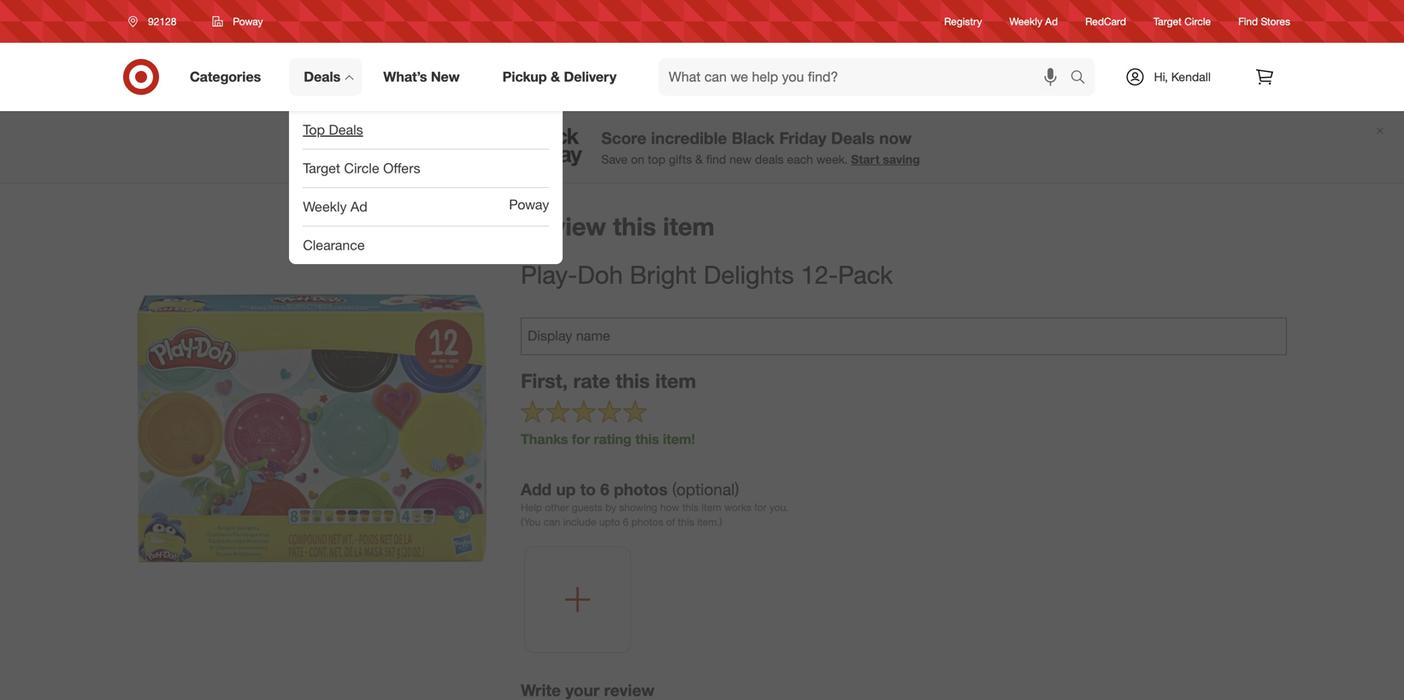 Task type: vqa. For each thing, say whether or not it's contained in the screenshot.
photos
yes



Task type: describe. For each thing, give the bounding box(es) containing it.
friday
[[779, 128, 827, 148]]

top deals link
[[289, 111, 563, 149]]

1 vertical spatial photos
[[631, 516, 663, 528]]

circle for target circle offers
[[344, 160, 379, 177]]

top deals
[[303, 121, 363, 138]]

you.
[[769, 501, 788, 514]]

new
[[729, 152, 752, 167]]

new
[[431, 68, 460, 85]]

top
[[648, 152, 665, 167]]

pickup
[[502, 68, 547, 85]]

0 vertical spatial for
[[572, 431, 590, 447]]

circle for target circle
[[1184, 15, 1211, 28]]

for inside add up to 6 photos (optional) help other guests by showing how this item works for you. (you can include upto 6 photos of this item.)
[[754, 501, 767, 514]]

score
[[601, 128, 646, 148]]

deals inside score incredible black friday deals now save on top gifts & find new deals each week. start saving
[[831, 128, 875, 148]]

weekly ad link
[[1009, 14, 1058, 29]]

poway inside dropdown button
[[233, 15, 263, 28]]

what's new
[[383, 68, 460, 85]]

can
[[544, 516, 560, 528]]

0 horizontal spatial &
[[551, 68, 560, 85]]

0 vertical spatial 6
[[600, 480, 609, 499]]

target circle
[[1154, 15, 1211, 28]]

this right of at the bottom of the page
[[678, 516, 694, 528]]

stores
[[1261, 15, 1290, 28]]

save
[[601, 152, 628, 167]]

target circle offers link
[[289, 150, 563, 187]]

add
[[521, 480, 552, 499]]

guests
[[572, 501, 603, 514]]

target circle offers
[[303, 160, 420, 177]]

now
[[879, 128, 912, 148]]

deals link
[[289, 58, 362, 96]]

0 horizontal spatial ad
[[351, 198, 368, 215]]

start
[[851, 152, 880, 167]]

bright
[[630, 259, 697, 290]]

delights
[[704, 259, 794, 290]]

this up bright
[[613, 211, 656, 242]]

review this item
[[521, 211, 715, 242]]

item.)
[[697, 516, 722, 528]]

(you
[[521, 516, 541, 528]]

play-doh bright delights 12-pack
[[521, 259, 893, 290]]

what's
[[383, 68, 427, 85]]

& inside score incredible black friday deals now save on top gifts & find new deals each week. start saving
[[695, 152, 703, 167]]

redcard
[[1085, 15, 1126, 28]]

play-
[[521, 259, 577, 290]]

this left item!
[[635, 431, 659, 447]]

black
[[732, 128, 775, 148]]

12-
[[801, 259, 838, 290]]

thanks for rating this item!
[[521, 431, 695, 447]]

1 vertical spatial poway
[[509, 196, 549, 213]]

92128 button
[[117, 6, 194, 37]]

1 vertical spatial weekly
[[303, 198, 347, 215]]

incredible
[[651, 128, 727, 148]]

hi,
[[1154, 69, 1168, 84]]

to
[[580, 480, 596, 499]]

redcard link
[[1085, 14, 1126, 29]]

of
[[666, 516, 675, 528]]

categories link
[[175, 58, 282, 96]]

1 horizontal spatial 6
[[623, 516, 629, 528]]

1 vertical spatial item
[[655, 369, 696, 393]]

search button
[[1063, 58, 1104, 99]]



Task type: locate. For each thing, give the bounding box(es) containing it.
this
[[613, 211, 656, 242], [616, 369, 650, 393], [635, 431, 659, 447], [682, 501, 699, 514], [678, 516, 694, 528]]

kendall
[[1171, 69, 1211, 84]]

by
[[605, 501, 616, 514]]

1 vertical spatial for
[[754, 501, 767, 514]]

thanks
[[521, 431, 568, 447]]

clearance link
[[289, 227, 563, 264]]

0 vertical spatial circle
[[1184, 15, 1211, 28]]

circle left the offers
[[344, 160, 379, 177]]

gifts
[[669, 152, 692, 167]]

photos up showing
[[614, 480, 668, 499]]

pickup & delivery link
[[488, 58, 638, 96]]

target
[[1154, 15, 1182, 28], [303, 160, 340, 177]]

find
[[706, 152, 726, 167]]

for left you.
[[754, 501, 767, 514]]

target down top
[[303, 160, 340, 177]]

ad inside weekly ad link
[[1045, 15, 1058, 28]]

0 horizontal spatial 6
[[600, 480, 609, 499]]

What can we help you find? suggestions appear below search field
[[658, 58, 1075, 96]]

first,
[[521, 369, 568, 393]]

pickup & delivery
[[502, 68, 617, 85]]

poway up the categories link
[[233, 15, 263, 28]]

6 right to
[[600, 480, 609, 499]]

deals up top
[[304, 68, 341, 85]]

registry link
[[944, 14, 982, 29]]

for
[[572, 431, 590, 447], [754, 501, 767, 514]]

works
[[724, 501, 752, 514]]

first, rate this item
[[521, 369, 696, 393]]

offers
[[383, 160, 420, 177]]

0 vertical spatial poway
[[233, 15, 263, 28]]

0 horizontal spatial weekly ad
[[303, 198, 368, 215]]

0 vertical spatial item
[[663, 211, 715, 242]]

deals inside deals "link"
[[304, 68, 341, 85]]

1 horizontal spatial circle
[[1184, 15, 1211, 28]]

0 vertical spatial weekly
[[1009, 15, 1042, 28]]

upto
[[599, 516, 620, 528]]

help
[[521, 501, 542, 514]]

&
[[551, 68, 560, 85], [695, 152, 703, 167]]

top
[[303, 121, 325, 138]]

weekly inside weekly ad link
[[1009, 15, 1042, 28]]

1 horizontal spatial for
[[754, 501, 767, 514]]

poway up 'play-'
[[509, 196, 549, 213]]

find
[[1238, 15, 1258, 28]]

include
[[563, 516, 596, 528]]

hi, kendall
[[1154, 69, 1211, 84]]

0 vertical spatial ad
[[1045, 15, 1058, 28]]

1 vertical spatial ad
[[351, 198, 368, 215]]

target for target circle offers
[[303, 160, 340, 177]]

item!
[[663, 431, 695, 447]]

6
[[600, 480, 609, 499], [623, 516, 629, 528]]

find stores link
[[1238, 14, 1290, 29]]

0 horizontal spatial weekly
[[303, 198, 347, 215]]

review
[[521, 211, 606, 242]]

& right pickup
[[551, 68, 560, 85]]

0 horizontal spatial poway
[[233, 15, 263, 28]]

1 horizontal spatial ad
[[1045, 15, 1058, 28]]

item inside add up to 6 photos (optional) help other guests by showing how this item works for you. (you can include upto 6 photos of this item.)
[[701, 501, 721, 514]]

ad left redcard
[[1045, 15, 1058, 28]]

item up item!
[[655, 369, 696, 393]]

0 vertical spatial weekly ad
[[1009, 15, 1058, 28]]

2 vertical spatial item
[[701, 501, 721, 514]]

pack
[[838, 259, 893, 290]]

1 horizontal spatial &
[[695, 152, 703, 167]]

photos down showing
[[631, 516, 663, 528]]

this right rate
[[616, 369, 650, 393]]

0 vertical spatial photos
[[614, 480, 668, 499]]

add up to 6 photos (optional) help other guests by showing how this item works for you. (you can include upto 6 photos of this item.)
[[521, 480, 788, 528]]

deals
[[755, 152, 784, 167]]

search
[[1063, 70, 1104, 87]]

delivery
[[564, 68, 617, 85]]

poway
[[233, 15, 263, 28], [509, 196, 549, 213]]

target up hi, on the top of the page
[[1154, 15, 1182, 28]]

doh
[[577, 259, 623, 290]]

weekly up clearance
[[303, 198, 347, 215]]

registry
[[944, 15, 982, 28]]

item up item.)
[[701, 501, 721, 514]]

1 vertical spatial &
[[695, 152, 703, 167]]

item
[[663, 211, 715, 242], [655, 369, 696, 393], [701, 501, 721, 514]]

this right how
[[682, 501, 699, 514]]

showing
[[619, 501, 657, 514]]

what's new link
[[369, 58, 481, 96]]

deals right top
[[329, 121, 363, 138]]

& left find
[[695, 152, 703, 167]]

1 horizontal spatial weekly ad
[[1009, 15, 1058, 28]]

1 horizontal spatial weekly
[[1009, 15, 1042, 28]]

week.
[[816, 152, 848, 167]]

deals
[[304, 68, 341, 85], [329, 121, 363, 138], [831, 128, 875, 148]]

weekly ad up clearance
[[303, 198, 368, 215]]

clearance
[[303, 237, 365, 254]]

weekly
[[1009, 15, 1042, 28], [303, 198, 347, 215]]

item up play-doh bright delights 12-pack
[[663, 211, 715, 242]]

(optional)
[[672, 480, 739, 499]]

score incredible black friday deals now save on top gifts & find new deals each week. start saving
[[601, 128, 920, 167]]

target for target circle
[[1154, 15, 1182, 28]]

1 vertical spatial 6
[[623, 516, 629, 528]]

saving
[[883, 152, 920, 167]]

0 horizontal spatial for
[[572, 431, 590, 447]]

None text field
[[521, 318, 1287, 355]]

find stores
[[1238, 15, 1290, 28]]

ad down the target circle offers
[[351, 198, 368, 215]]

weekly ad
[[1009, 15, 1058, 28], [303, 198, 368, 215]]

rate
[[573, 369, 610, 393]]

each
[[787, 152, 813, 167]]

92128
[[148, 15, 176, 28]]

rating
[[594, 431, 632, 447]]

categories
[[190, 68, 261, 85]]

circle
[[1184, 15, 1211, 28], [344, 160, 379, 177]]

deals up 'start'
[[831, 128, 875, 148]]

ad
[[1045, 15, 1058, 28], [351, 198, 368, 215]]

6 right the upto
[[623, 516, 629, 528]]

weekly ad right registry
[[1009, 15, 1058, 28]]

how
[[660, 501, 679, 514]]

circle left find
[[1184, 15, 1211, 28]]

1 vertical spatial circle
[[344, 160, 379, 177]]

0 vertical spatial target
[[1154, 15, 1182, 28]]

target circle link
[[1154, 14, 1211, 29]]

0 horizontal spatial circle
[[344, 160, 379, 177]]

deals inside top deals link
[[329, 121, 363, 138]]

other
[[545, 501, 569, 514]]

1 vertical spatial weekly ad
[[303, 198, 368, 215]]

for left rating
[[572, 431, 590, 447]]

up
[[556, 480, 576, 499]]

1 vertical spatial target
[[303, 160, 340, 177]]

0 vertical spatial &
[[551, 68, 560, 85]]

weekly right registry
[[1009, 15, 1042, 28]]

poway button
[[201, 6, 274, 37]]

0 horizontal spatial target
[[303, 160, 340, 177]]

1 horizontal spatial target
[[1154, 15, 1182, 28]]

1 horizontal spatial poway
[[509, 196, 549, 213]]

on
[[631, 152, 644, 167]]



